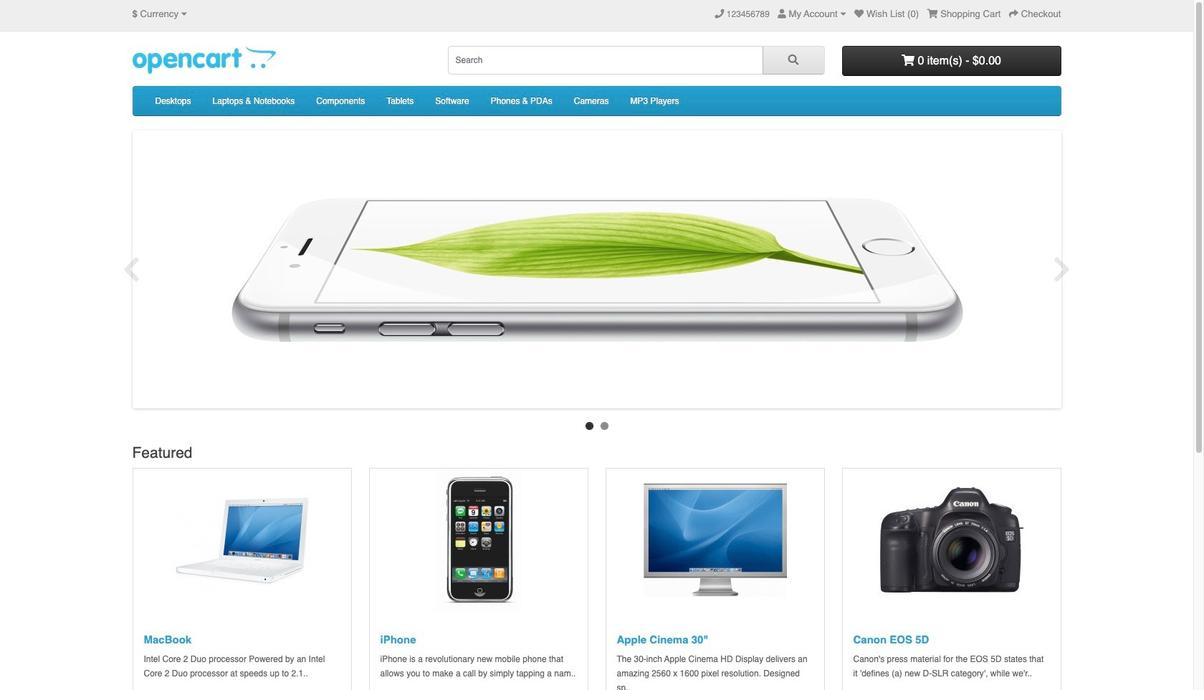 Task type: locate. For each thing, give the bounding box(es) containing it.
1 vertical spatial shopping cart image
[[902, 54, 915, 66]]

0 vertical spatial shopping cart image
[[927, 9, 938, 19]]

share image
[[1009, 9, 1019, 19]]

heart image
[[855, 9, 864, 19]]

apple cinema 30" image
[[643, 469, 787, 612]]

iphone image
[[407, 469, 550, 612]]

shopping cart image
[[927, 9, 938, 19], [902, 54, 915, 66]]

your store image
[[132, 46, 276, 74]]

caret down image
[[841, 9, 846, 19]]

macbook image
[[170, 469, 314, 612]]

search image
[[788, 54, 799, 65]]



Task type: vqa. For each thing, say whether or not it's contained in the screenshot.
$127.00
no



Task type: describe. For each thing, give the bounding box(es) containing it.
phone image
[[715, 9, 724, 19]]

Search text field
[[448, 46, 763, 75]]

1 horizontal spatial shopping cart image
[[927, 9, 938, 19]]

canon eos 5d image
[[880, 469, 1023, 612]]

caret down image
[[181, 9, 187, 19]]

iphone 6 image
[[188, 133, 1006, 406]]

user image
[[778, 9, 786, 19]]

0 horizontal spatial shopping cart image
[[902, 54, 915, 66]]



